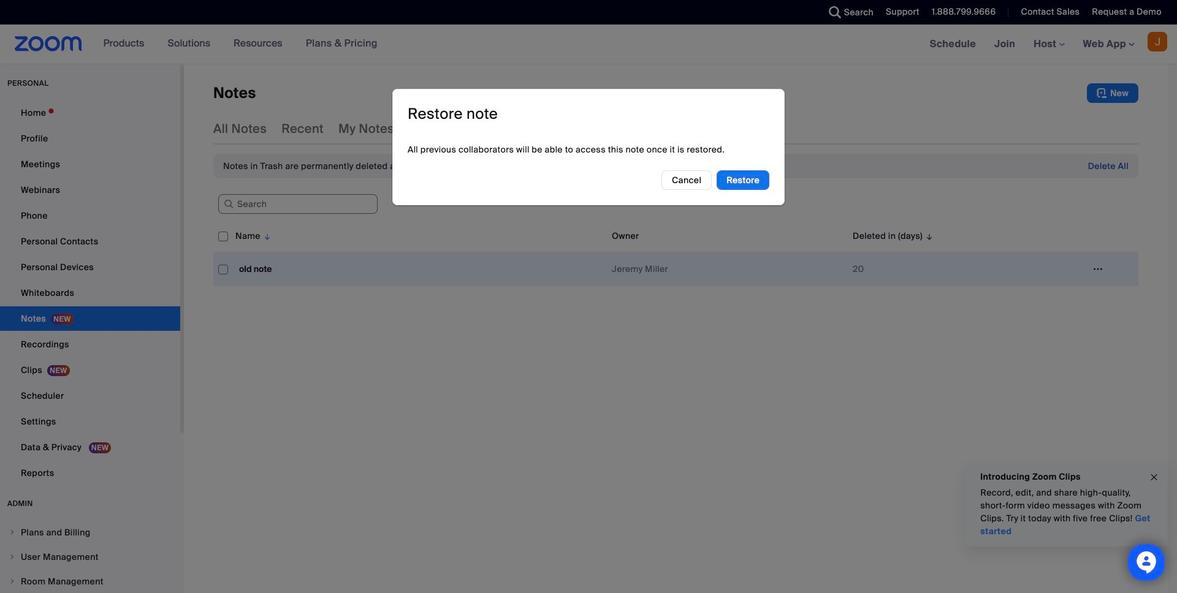 Task type: locate. For each thing, give the bounding box(es) containing it.
1 arrow down image from the left
[[261, 229, 272, 243]]

personal menu menu
[[0, 101, 180, 487]]

application
[[213, 220, 1148, 296]]

arrow down image
[[261, 229, 272, 243], [923, 229, 934, 243]]

dialog
[[393, 89, 785, 206]]

banner
[[0, 25, 1178, 64]]

Search text field
[[218, 195, 378, 214]]

tabs of all notes page tab list
[[213, 113, 606, 145]]

alert
[[223, 160, 445, 172]]

1 horizontal spatial arrow down image
[[923, 229, 934, 243]]

2 arrow down image from the left
[[923, 229, 934, 243]]

0 horizontal spatial arrow down image
[[261, 229, 272, 243]]

heading
[[408, 104, 498, 123]]



Task type: describe. For each thing, give the bounding box(es) containing it.
product information navigation
[[94, 25, 387, 64]]

admin menu menu
[[0, 521, 180, 594]]

meetings navigation
[[921, 25, 1178, 64]]

close image
[[1150, 471, 1160, 485]]



Task type: vqa. For each thing, say whether or not it's contained in the screenshot.
"Profile picture"
no



